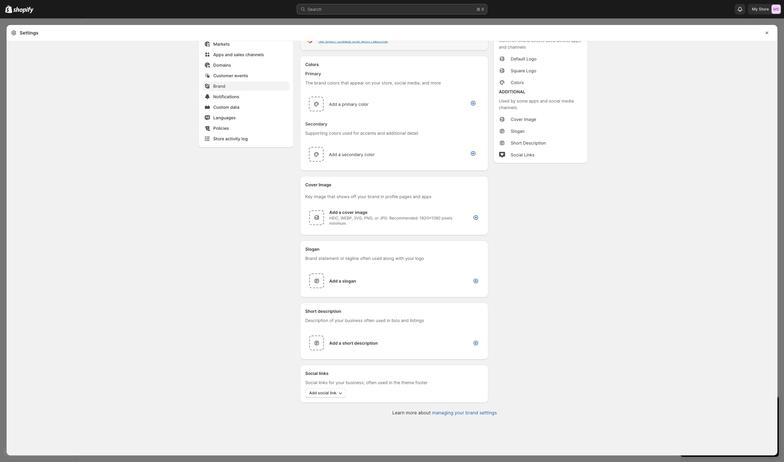 Task type: locate. For each thing, give the bounding box(es) containing it.
2 horizontal spatial apps
[[571, 38, 581, 43]]

1920×1080
[[420, 216, 441, 221]]

add up heic,
[[329, 210, 338, 215]]

color for add a primary color
[[359, 101, 369, 107]]

add inside add a cover image heic, webp, svg, png, or jpg. recommended: 1920×1080 pixels minimum.
[[329, 210, 338, 215]]

1 horizontal spatial slogan
[[511, 129, 525, 134]]

a left primary
[[338, 101, 341, 107]]

apps and sales channels link
[[203, 50, 290, 59]]

0 horizontal spatial slogan
[[305, 247, 320, 252]]

1 vertical spatial channels
[[246, 52, 264, 57]]

0 vertical spatial slogan
[[511, 129, 525, 134]]

1 horizontal spatial apps
[[529, 98, 539, 104]]

1 horizontal spatial brand
[[305, 256, 317, 261]]

social links for your business, often used in the theme footer
[[305, 380, 428, 385]]

2 horizontal spatial social
[[549, 98, 561, 104]]

social down social links
[[305, 380, 317, 385]]

0 horizontal spatial image
[[314, 194, 326, 199]]

channels up domains link
[[246, 52, 264, 57]]

1 horizontal spatial short
[[511, 140, 522, 146]]

0 horizontal spatial brand
[[213, 83, 225, 89]]

in left the
[[389, 380, 392, 385]]

more right learn
[[406, 410, 417, 415]]

logo right square
[[526, 68, 536, 73]]

cover
[[342, 210, 354, 215]]

apps inside used by some apps and social media channels
[[529, 98, 539, 104]]

settings
[[480, 410, 497, 415]]

1 vertical spatial store
[[213, 136, 224, 141]]

0 horizontal spatial for
[[329, 380, 335, 385]]

1 horizontal spatial with
[[395, 256, 404, 261]]

brand right the
[[314, 80, 326, 85]]

and right 'accents'
[[377, 130, 385, 136]]

often right business, on the bottom of page
[[366, 380, 377, 385]]

add for add a primary color
[[329, 101, 337, 107]]

apps right some
[[529, 98, 539, 104]]

or left jpg.
[[375, 216, 379, 221]]

channels for used
[[499, 105, 517, 110]]

brand left statement
[[305, 256, 317, 261]]

channels for common
[[508, 44, 526, 50]]

detail
[[407, 130, 418, 136]]

1 horizontal spatial more
[[431, 80, 441, 85]]

svg,
[[354, 216, 363, 221]]

1 vertical spatial in
[[387, 318, 390, 323]]

logo
[[415, 256, 424, 261]]

social left media
[[549, 98, 561, 104]]

2 vertical spatial social
[[318, 390, 329, 395]]

add a primary color
[[329, 101, 369, 107]]

shopify image
[[13, 7, 34, 13]]

managing
[[432, 410, 453, 415]]

0 vertical spatial color
[[359, 101, 369, 107]]

settings
[[20, 30, 38, 35]]

dialog
[[780, 25, 784, 456]]

logo right default
[[527, 56, 537, 61]]

policies link
[[203, 124, 290, 133]]

image
[[314, 194, 326, 199], [355, 210, 368, 215]]

color right primary
[[359, 101, 369, 107]]

channels
[[508, 44, 526, 50], [246, 52, 264, 57], [499, 105, 517, 110]]

brand link
[[203, 82, 290, 91]]

apps
[[571, 38, 581, 43], [529, 98, 539, 104], [422, 194, 432, 199]]

add down social links
[[309, 390, 317, 395]]

0 horizontal spatial cover image
[[305, 182, 331, 187]]

social
[[511, 152, 523, 157], [305, 371, 318, 376], [305, 380, 317, 385]]

short
[[342, 340, 353, 346]]

or left tagline
[[340, 256, 344, 261]]

activity
[[225, 136, 240, 141]]

0 horizontal spatial description
[[305, 318, 328, 323]]

slogan up "short description"
[[511, 129, 525, 134]]

0 horizontal spatial cover
[[305, 182, 318, 187]]

cover image up key
[[305, 182, 331, 187]]

channels inside used by some apps and social media channels
[[499, 105, 517, 110]]

social up add social link
[[305, 371, 318, 376]]

with right one on the left top of the page
[[361, 38, 370, 43]]

0 vertical spatial short
[[511, 140, 522, 146]]

color right secondary on the top of the page
[[364, 152, 375, 157]]

customer events
[[213, 73, 248, 78]]

description up of at the left bottom of the page
[[318, 309, 341, 314]]

color
[[359, 101, 369, 107], [364, 152, 375, 157]]

the brand colors that appear on your store, social media, and more
[[305, 80, 441, 85]]

add
[[329, 101, 337, 107], [329, 152, 337, 157], [329, 210, 338, 215], [329, 278, 338, 284], [329, 340, 338, 346], [309, 390, 317, 395]]

store,
[[382, 80, 393, 85]]

more right "media,"
[[431, 80, 441, 85]]

2 vertical spatial social
[[305, 380, 317, 385]]

1 horizontal spatial for
[[354, 130, 359, 136]]

0 vertical spatial links
[[319, 371, 329, 376]]

1 vertical spatial that
[[327, 194, 336, 199]]

1 vertical spatial often
[[364, 318, 375, 323]]

your
[[372, 80, 381, 85], [358, 194, 367, 199], [405, 256, 414, 261], [335, 318, 344, 323], [336, 380, 345, 385], [455, 410, 464, 415]]

store
[[759, 7, 769, 12], [213, 136, 224, 141]]

social left link
[[318, 390, 329, 395]]

colors up the primary
[[305, 62, 319, 67]]

often right tagline
[[360, 256, 371, 261]]

description up links
[[523, 140, 546, 146]]

often for tagline
[[360, 256, 371, 261]]

heic,
[[329, 216, 340, 221]]

that
[[341, 80, 349, 85], [327, 194, 336, 199]]

and inside the apps and sales channels link
[[225, 52, 233, 57]]

a up heic,
[[339, 210, 341, 215]]

and down common
[[499, 44, 507, 50]]

0 horizontal spatial with
[[361, 38, 370, 43]]

0 vertical spatial cover
[[511, 117, 523, 122]]

0 horizontal spatial short
[[305, 309, 317, 314]]

0 vertical spatial that
[[341, 80, 349, 85]]

add inside "add social link" dropdown button
[[309, 390, 317, 395]]

0 vertical spatial image
[[524, 117, 536, 122]]

1 vertical spatial color
[[364, 152, 375, 157]]

0 vertical spatial social
[[511, 152, 523, 157]]

that left appear
[[341, 80, 349, 85]]

policies
[[213, 126, 229, 131]]

in left bios
[[387, 318, 390, 323]]

along
[[383, 256, 394, 261]]

description down short description
[[305, 318, 328, 323]]

description right short
[[354, 340, 378, 346]]

profile
[[386, 194, 398, 199]]

1 vertical spatial description
[[305, 318, 328, 323]]

colors up additional
[[511, 80, 524, 85]]

supporting colors used for accents and additional detail
[[305, 130, 418, 136]]

apps right "pages"
[[422, 194, 432, 199]]

2 vertical spatial in
[[389, 380, 392, 385]]

0 horizontal spatial more
[[406, 410, 417, 415]]

a left short
[[339, 340, 341, 346]]

1 vertical spatial social
[[549, 98, 561, 104]]

social inside dropdown button
[[318, 390, 329, 395]]

the
[[394, 380, 400, 385]]

0 vertical spatial colors
[[305, 62, 319, 67]]

settings dialog
[[7, 0, 778, 456]]

no logo? create one with hatchful link
[[319, 38, 388, 43]]

0 vertical spatial channels
[[508, 44, 526, 50]]

custom data link
[[203, 103, 290, 112]]

links
[[524, 152, 535, 157]]

0 vertical spatial cover image
[[511, 117, 536, 122]]

common brand assets used across apps and channels
[[499, 38, 581, 50]]

1 horizontal spatial image
[[524, 117, 536, 122]]

1 vertical spatial cover image
[[305, 182, 331, 187]]

for up link
[[329, 380, 335, 385]]

1 vertical spatial apps
[[529, 98, 539, 104]]

brand for brand
[[213, 83, 225, 89]]

cover image
[[511, 117, 536, 122], [305, 182, 331, 187]]

0 vertical spatial social
[[395, 80, 406, 85]]

a inside add a cover image heic, webp, svg, png, or jpg. recommended: 1920×1080 pixels minimum.
[[339, 210, 341, 215]]

used right the assets
[[546, 38, 556, 43]]

links for social links for your business, often used in the theme footer
[[319, 380, 328, 385]]

1 vertical spatial short
[[305, 309, 317, 314]]

and inside used by some apps and social media channels
[[540, 98, 548, 104]]

that left 'shows'
[[327, 194, 336, 199]]

1 vertical spatial colors
[[329, 130, 341, 136]]

image right key
[[314, 194, 326, 199]]

short for short description
[[511, 140, 522, 146]]

social right store,
[[395, 80, 406, 85]]

social left links
[[511, 152, 523, 157]]

your right "managing"
[[455, 410, 464, 415]]

1 horizontal spatial or
[[375, 216, 379, 221]]

jpg.
[[380, 216, 388, 221]]

primary
[[342, 101, 357, 107]]

for left 'accents'
[[354, 130, 359, 136]]

with
[[361, 38, 370, 43], [395, 256, 404, 261]]

square
[[511, 68, 525, 73]]

store right my
[[759, 7, 769, 12]]

add for add a cover image heic, webp, svg, png, or jpg. recommended: 1920×1080 pixels minimum.
[[329, 210, 338, 215]]

0 horizontal spatial social
[[318, 390, 329, 395]]

assets
[[531, 38, 545, 43]]

color for add a secondary color
[[364, 152, 375, 157]]

one
[[352, 38, 360, 43]]

customer events link
[[203, 71, 290, 80]]

0 horizontal spatial image
[[319, 182, 331, 187]]

default logo
[[511, 56, 537, 61]]

1 vertical spatial links
[[319, 380, 328, 385]]

colors left appear
[[327, 80, 340, 85]]

add left secondary on the top of the page
[[329, 152, 337, 157]]

often for business
[[364, 318, 375, 323]]

store activity log link
[[203, 134, 290, 143]]

cover down by
[[511, 117, 523, 122]]

1 horizontal spatial store
[[759, 7, 769, 12]]

0 vertical spatial store
[[759, 7, 769, 12]]

2 vertical spatial apps
[[422, 194, 432, 199]]

1 vertical spatial social
[[305, 371, 318, 376]]

image
[[524, 117, 536, 122], [319, 182, 331, 187]]

brand left profile
[[368, 194, 380, 199]]

and right some
[[540, 98, 548, 104]]

and right apps
[[225, 52, 233, 57]]

image up the svg,
[[355, 210, 368, 215]]

your right on
[[372, 80, 381, 85]]

store down policies
[[213, 136, 224, 141]]

add left primary
[[329, 101, 337, 107]]

colors right supporting
[[329, 130, 341, 136]]

cover up key
[[305, 182, 318, 187]]

links
[[319, 371, 329, 376], [319, 380, 328, 385]]

and inside common brand assets used across apps and channels
[[499, 44, 507, 50]]

tagline
[[346, 256, 359, 261]]

primary
[[305, 71, 321, 76]]

markets link
[[203, 39, 290, 49]]

1 horizontal spatial description
[[523, 140, 546, 146]]

additional
[[386, 130, 406, 136]]

0 vertical spatial in
[[381, 194, 384, 199]]

1 vertical spatial image
[[355, 210, 368, 215]]

across
[[557, 38, 570, 43]]

logo for square logo
[[526, 68, 536, 73]]

short description
[[305, 309, 341, 314]]

channels down used
[[499, 105, 517, 110]]

0 horizontal spatial apps
[[422, 194, 432, 199]]

2 vertical spatial channels
[[499, 105, 517, 110]]

appear
[[350, 80, 364, 85]]

pages
[[399, 194, 412, 199]]

theme
[[401, 380, 414, 385]]

0 vertical spatial apps
[[571, 38, 581, 43]]

add left short
[[329, 340, 338, 346]]

add left slogan
[[329, 278, 338, 284]]

key image that shows off your brand in profile pages and apps
[[305, 194, 432, 199]]

0 vertical spatial description
[[523, 140, 546, 146]]

1 horizontal spatial image
[[355, 210, 368, 215]]

0 vertical spatial logo
[[527, 56, 537, 61]]

brand inside brand link
[[213, 83, 225, 89]]

in left profile
[[381, 194, 384, 199]]

a left secondary on the top of the page
[[338, 152, 341, 157]]

1 horizontal spatial description
[[354, 340, 378, 346]]

0 vertical spatial often
[[360, 256, 371, 261]]

often
[[360, 256, 371, 261], [364, 318, 375, 323], [366, 380, 377, 385]]

languages link
[[203, 113, 290, 122]]

1 vertical spatial logo
[[526, 68, 536, 73]]

used left along in the bottom of the page
[[372, 256, 382, 261]]

a for secondary
[[338, 152, 341, 157]]

0 horizontal spatial store
[[213, 136, 224, 141]]

slogan
[[511, 129, 525, 134], [305, 247, 320, 252]]

channels down common
[[508, 44, 526, 50]]

social
[[395, 80, 406, 85], [549, 98, 561, 104], [318, 390, 329, 395]]

1 vertical spatial or
[[340, 256, 344, 261]]

used left the
[[378, 380, 388, 385]]

1 vertical spatial slogan
[[305, 247, 320, 252]]

secondary
[[305, 121, 327, 127]]

of
[[330, 318, 334, 323]]

1 vertical spatial image
[[319, 182, 331, 187]]

or
[[375, 216, 379, 221], [340, 256, 344, 261]]

0 vertical spatial or
[[375, 216, 379, 221]]

1 horizontal spatial social
[[395, 80, 406, 85]]

often right the business
[[364, 318, 375, 323]]

domains
[[213, 62, 231, 68]]

and
[[499, 44, 507, 50], [225, 52, 233, 57], [422, 80, 430, 85], [540, 98, 548, 104], [377, 130, 385, 136], [413, 194, 421, 199], [401, 318, 409, 323]]

cover
[[511, 117, 523, 122], [305, 182, 318, 187]]

apps and sales channels
[[213, 52, 264, 57]]

slogan up statement
[[305, 247, 320, 252]]

with right along in the bottom of the page
[[395, 256, 404, 261]]

apps inside common brand assets used across apps and channels
[[571, 38, 581, 43]]

1 vertical spatial brand
[[305, 256, 317, 261]]

0 vertical spatial brand
[[213, 83, 225, 89]]

0 horizontal spatial that
[[327, 194, 336, 199]]

a left slogan
[[339, 278, 341, 284]]

a
[[338, 101, 341, 107], [338, 152, 341, 157], [339, 210, 341, 215], [339, 278, 341, 284], [339, 340, 341, 346]]

brand left the assets
[[518, 38, 530, 43]]

0 vertical spatial description
[[318, 309, 341, 314]]

1 vertical spatial with
[[395, 256, 404, 261]]

cover image down some
[[511, 117, 536, 122]]

1 horizontal spatial that
[[341, 80, 349, 85]]

1 vertical spatial colors
[[511, 80, 524, 85]]

logo for default logo
[[527, 56, 537, 61]]

add a secondary color
[[329, 152, 375, 157]]

0 vertical spatial more
[[431, 80, 441, 85]]

short
[[511, 140, 522, 146], [305, 309, 317, 314]]

apps right across
[[571, 38, 581, 43]]

brand down the customer
[[213, 83, 225, 89]]

channels inside common brand assets used across apps and channels
[[508, 44, 526, 50]]



Task type: vqa. For each thing, say whether or not it's contained in the screenshot.
No
yes



Task type: describe. For each thing, give the bounding box(es) containing it.
recommended:
[[389, 216, 419, 221]]

link
[[330, 390, 337, 395]]

no logo? create one with hatchful
[[319, 38, 388, 43]]

short description
[[511, 140, 546, 146]]

channels inside the apps and sales channels link
[[246, 52, 264, 57]]

a for short
[[339, 340, 341, 346]]

or inside add a cover image heic, webp, svg, png, or jpg. recommended: 1920×1080 pixels minimum.
[[375, 216, 379, 221]]

your right of at the left bottom of the page
[[335, 318, 344, 323]]

common
[[499, 38, 517, 43]]

short for short description
[[305, 309, 317, 314]]

bios
[[392, 318, 400, 323]]

social for social links
[[305, 371, 318, 376]]

hatchful
[[371, 38, 388, 43]]

1 horizontal spatial colors
[[511, 80, 524, 85]]

create
[[338, 38, 351, 43]]

add for add a slogan
[[329, 278, 338, 284]]

store activity log
[[213, 136, 248, 141]]

image inside add a cover image heic, webp, svg, png, or jpg. recommended: 1920×1080 pixels minimum.
[[355, 210, 368, 215]]

notifications
[[213, 94, 239, 99]]

social for social links for your business, often used in the theme footer
[[305, 380, 317, 385]]

pixels
[[442, 216, 452, 221]]

secondary
[[342, 152, 363, 157]]

0 horizontal spatial colors
[[305, 62, 319, 67]]

apps
[[213, 52, 224, 57]]

add social link button
[[305, 389, 346, 398]]

the
[[305, 80, 313, 85]]

supporting
[[305, 130, 328, 136]]

a for primary
[[338, 101, 341, 107]]

0 vertical spatial colors
[[327, 80, 340, 85]]

0 vertical spatial with
[[361, 38, 370, 43]]

used left bios
[[376, 318, 386, 323]]

accents
[[360, 130, 376, 136]]

social for social links
[[511, 152, 523, 157]]

in for brand
[[381, 194, 384, 199]]

my
[[752, 7, 758, 12]]

brand inside common brand assets used across apps and channels
[[518, 38, 530, 43]]

no
[[319, 38, 324, 43]]

events
[[234, 73, 248, 78]]

add for add a secondary color
[[329, 152, 337, 157]]

my store image
[[772, 5, 781, 14]]

links for social links
[[319, 371, 329, 376]]

some
[[517, 98, 528, 104]]

used by some apps and social media channels
[[499, 98, 574, 110]]

0 vertical spatial image
[[314, 194, 326, 199]]

off
[[351, 194, 356, 199]]

a for slogan
[[339, 278, 341, 284]]

business,
[[346, 380, 365, 385]]

learn more about managing your brand settings
[[392, 410, 497, 415]]

domains link
[[203, 60, 290, 70]]

png,
[[364, 216, 374, 221]]

1 vertical spatial cover
[[305, 182, 318, 187]]

and right bios
[[401, 318, 409, 323]]

square logo
[[511, 68, 536, 73]]

1 vertical spatial description
[[354, 340, 378, 346]]

learn
[[392, 410, 405, 415]]

your right the off
[[358, 194, 367, 199]]

1 horizontal spatial cover image
[[511, 117, 536, 122]]

and right "media,"
[[422, 80, 430, 85]]

add for add social link
[[309, 390, 317, 395]]

add a short description
[[329, 340, 378, 346]]

1 vertical spatial more
[[406, 410, 417, 415]]

add social link
[[309, 390, 337, 395]]

social inside used by some apps and social media channels
[[549, 98, 561, 104]]

social links
[[511, 152, 535, 157]]

0 horizontal spatial or
[[340, 256, 344, 261]]

additional
[[499, 89, 526, 94]]

logo?
[[325, 38, 336, 43]]

description of your business often used in bios and listings
[[305, 318, 424, 323]]

on
[[365, 80, 371, 85]]

add a cover image heic, webp, svg, png, or jpg. recommended: 1920×1080 pixels minimum.
[[329, 210, 452, 226]]

brand left settings
[[466, 410, 478, 415]]

default
[[511, 56, 525, 61]]

add a slogan
[[329, 278, 356, 284]]

media,
[[407, 80, 421, 85]]

markets
[[213, 41, 230, 47]]

2 vertical spatial often
[[366, 380, 377, 385]]

0 vertical spatial for
[[354, 130, 359, 136]]

0 horizontal spatial description
[[318, 309, 341, 314]]

and right "pages"
[[413, 194, 421, 199]]

a for cover
[[339, 210, 341, 215]]

no logo? create one with hatchful image
[[305, 36, 313, 44]]

media
[[562, 98, 574, 104]]

used inside common brand assets used across apps and channels
[[546, 38, 556, 43]]

used left 'accents'
[[342, 130, 352, 136]]

about
[[418, 410, 431, 415]]

minimum.
[[329, 221, 347, 226]]

in for used
[[389, 380, 392, 385]]

add for add a short description
[[329, 340, 338, 346]]

statement
[[318, 256, 339, 261]]

k
[[482, 7, 485, 12]]

⌘
[[477, 7, 481, 12]]

by
[[511, 98, 516, 104]]

managing your brand settings link
[[432, 410, 497, 415]]

business
[[345, 318, 363, 323]]

1 horizontal spatial cover
[[511, 117, 523, 122]]

store inside settings dialog
[[213, 136, 224, 141]]

slogan
[[342, 278, 356, 284]]

your left logo
[[405, 256, 414, 261]]

sales
[[234, 52, 244, 57]]

customer
[[213, 73, 233, 78]]

search
[[308, 7, 322, 12]]

used
[[499, 98, 510, 104]]

your up link
[[336, 380, 345, 385]]

1 vertical spatial for
[[329, 380, 335, 385]]

shopify image
[[5, 5, 12, 13]]

log
[[242, 136, 248, 141]]

1 day left in your trial element
[[680, 414, 779, 457]]

languages
[[213, 115, 236, 120]]

brand for brand statement or tagline often used along with your logo
[[305, 256, 317, 261]]

custom
[[213, 105, 229, 110]]

listings
[[410, 318, 424, 323]]

brand statement or tagline often used along with your logo
[[305, 256, 424, 261]]

footer
[[416, 380, 428, 385]]



